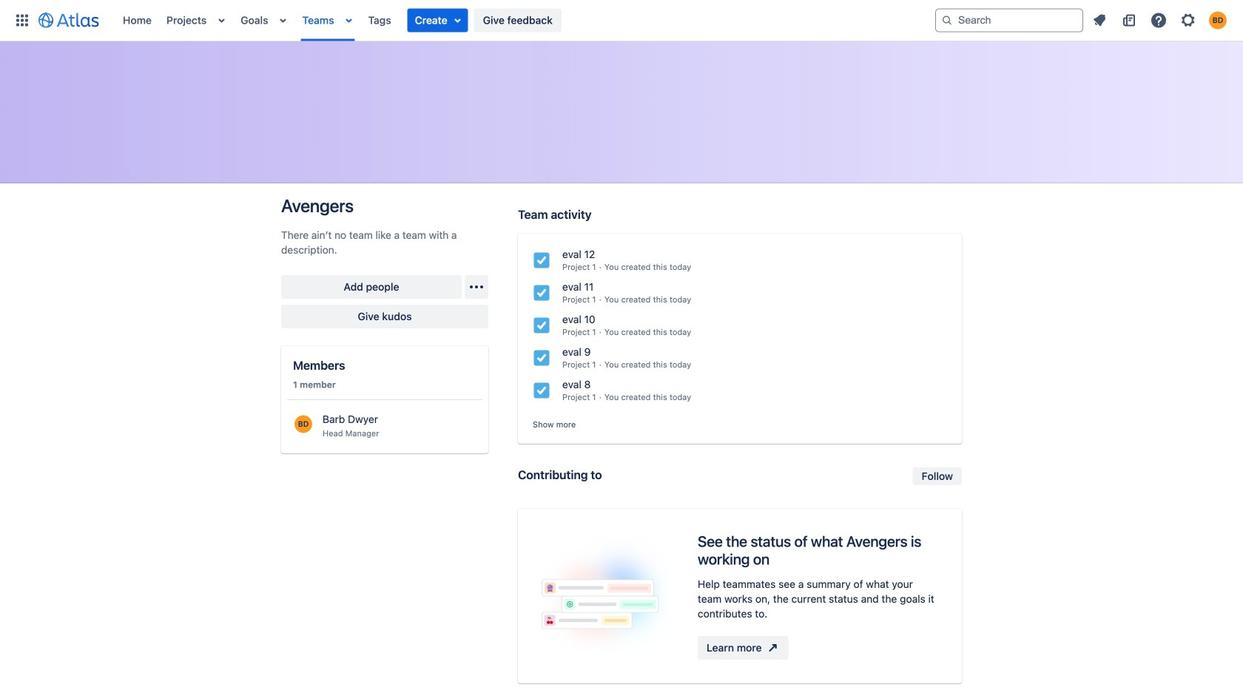 Task type: vqa. For each thing, say whether or not it's contained in the screenshot.
top element
yes



Task type: describe. For each thing, give the bounding box(es) containing it.
notifications image
[[1091, 11, 1109, 29]]

help image
[[1151, 11, 1168, 29]]

settings image
[[1180, 11, 1198, 29]]

list item inside top element
[[408, 9, 468, 32]]



Task type: locate. For each thing, give the bounding box(es) containing it.
search image
[[942, 14, 954, 26]]

account image
[[1210, 11, 1228, 29]]

1 horizontal spatial list
[[1087, 9, 1235, 32]]

top element
[[9, 0, 936, 41]]

banner
[[0, 0, 1244, 41]]

None search field
[[936, 9, 1084, 32]]

switch to... image
[[13, 11, 31, 29]]

list item
[[408, 9, 468, 32]]

0 horizontal spatial list
[[116, 0, 936, 41]]

list
[[116, 0, 936, 41], [1087, 9, 1235, 32]]

actions image
[[468, 278, 486, 296]]

Search field
[[936, 9, 1084, 32]]



